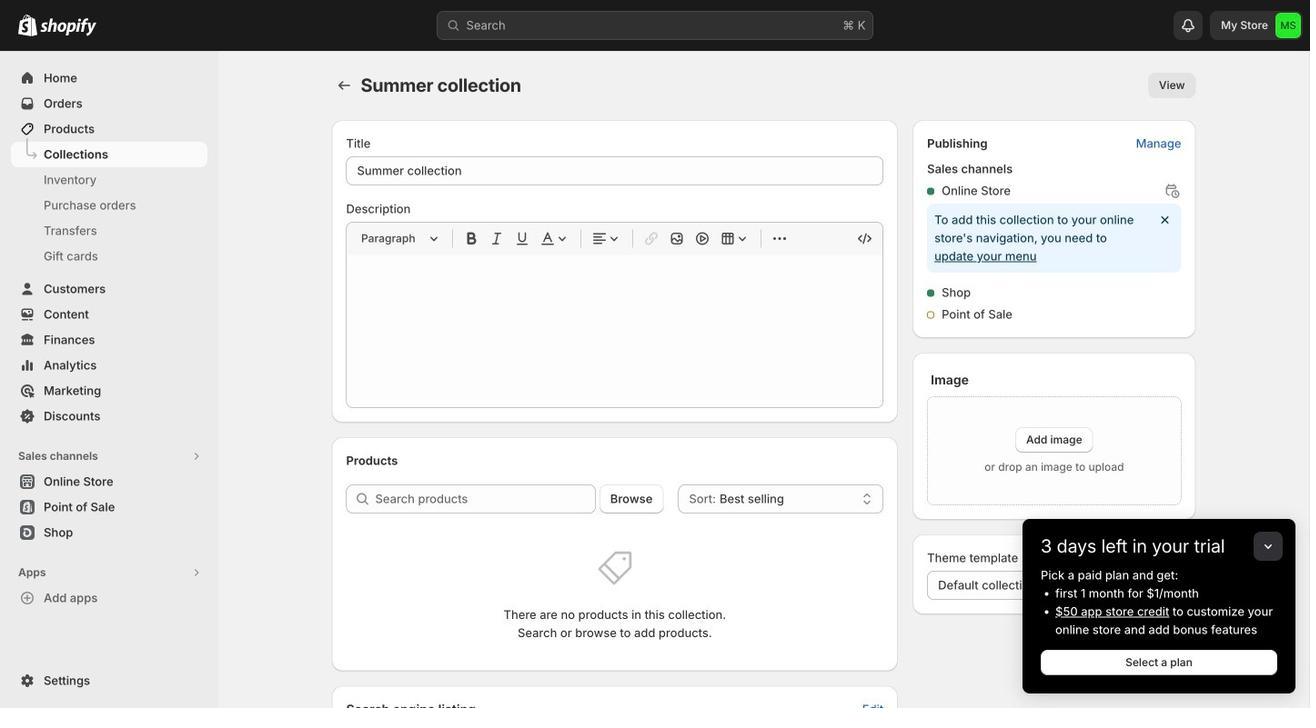 Task type: describe. For each thing, give the bounding box(es) containing it.
my store image
[[1276, 13, 1301, 38]]

no products image
[[597, 551, 633, 587]]

0 horizontal spatial shopify image
[[18, 14, 37, 36]]

1 horizontal spatial shopify image
[[40, 18, 96, 36]]



Task type: vqa. For each thing, say whether or not it's contained in the screenshot.
Shopify image
yes



Task type: locate. For each thing, give the bounding box(es) containing it.
e.g. Summer collection, Under $100, Staff picks text field
[[346, 157, 884, 186]]

shopify image
[[18, 14, 37, 36], [40, 18, 96, 36]]

status
[[928, 204, 1182, 273]]

Search products text field
[[375, 485, 596, 514]]



